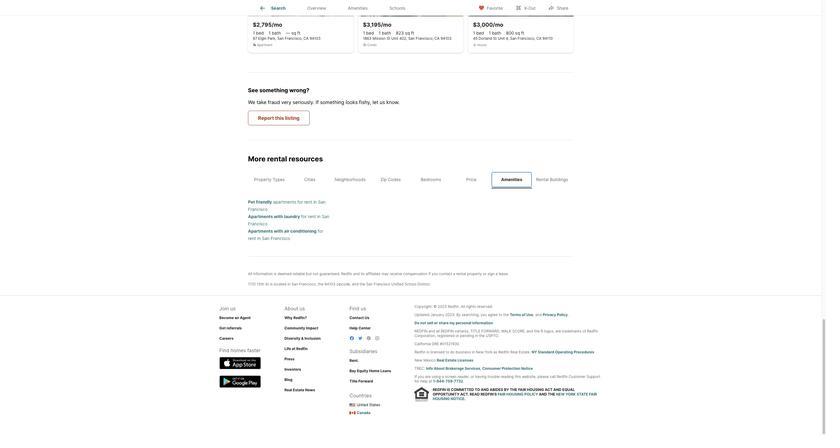 Task type: vqa. For each thing, say whether or not it's contained in the screenshot.
"hot"
no



Task type: describe. For each thing, give the bounding box(es) containing it.
licenses
[[458, 358, 474, 363]]

overview
[[307, 6, 326, 11]]

photo of 1863 mission st unit 402, san francisco, ca 94103 image
[[358, 0, 464, 16]]

subsidiaries
[[350, 349, 378, 355]]

1 vertical spatial real
[[437, 358, 445, 363]]

if inside if you are using a screen reader, or having trouble reading this website, please call redfin customer support for help at
[[415, 375, 417, 379]]

or left sign
[[483, 272, 487, 276]]

0 vertical spatial you
[[432, 272, 438, 276]]

francisco down the "apartments with laundry"
[[248, 221, 268, 226]]

logos,
[[544, 329, 555, 334]]

careers button
[[219, 336, 234, 341]]

this inside button
[[275, 115, 284, 121]]

$3,195
[[363, 21, 381, 28]]

2 horizontal spatial 94103
[[441, 36, 452, 41]]

photo of 45 dorland st unit 4, san francisco, ca 94110 image
[[468, 0, 574, 16]]

in inside the apartments for rent in san francisco
[[314, 199, 317, 205]]

use
[[527, 313, 533, 317]]

759-
[[446, 379, 454, 384]]

you inside if you are using a screen reader, or having trouble reading this website, please call redfin customer support for help at
[[418, 375, 424, 379]]

15th
[[257, 282, 264, 287]]

0 horizontal spatial is
[[270, 282, 273, 287]]

6 1 from the left
[[489, 30, 491, 35]]

photo of 87 elgin park, san francisco, ca 94103 image
[[248, 0, 353, 16]]

2023:
[[445, 313, 456, 317]]

us flag image
[[350, 404, 356, 407]]

redfin right as
[[499, 350, 510, 355]]

lease.
[[499, 272, 509, 276]]

0 horizontal spatial st
[[265, 282, 269, 287]]

redfin down "share"
[[441, 329, 454, 334]]

investors button
[[285, 367, 301, 372]]

1 horizontal spatial the
[[548, 392, 555, 397]]

redfin up zipcode,
[[341, 272, 352, 276]]

0 vertical spatial not
[[313, 272, 319, 276]]

terms of use link
[[510, 313, 533, 317]]

about us
[[285, 306, 305, 312]]

friendly
[[256, 199, 272, 205]]

dorland
[[479, 36, 492, 41]]

more rental resources
[[248, 155, 323, 163]]

business
[[456, 350, 471, 355]]

do
[[415, 321, 420, 325]]

redfin for and
[[415, 329, 428, 334]]

title forward
[[350, 379, 373, 384]]

in inside redfin and all redfin variants, title forward, walk score, and the r logos, are trademarks of redfin corporation, registered or pending in the uspto.
[[475, 334, 478, 338]]

do not sell or share my personal information link
[[415, 321, 493, 325]]

why redfin? button
[[285, 316, 307, 320]]

redfin pinterest image
[[367, 336, 372, 341]]

or inside if you are using a screen reader, or having trouble reading this website, please call redfin customer support for help at
[[471, 375, 474, 379]]

and right "use"
[[536, 313, 542, 317]]

francisco, down — sq ft
[[285, 36, 303, 41]]

and left its on the left bottom
[[353, 272, 360, 276]]

1863
[[363, 36, 372, 41]]

1 horizontal spatial a
[[453, 272, 455, 276]]

0 horizontal spatial 94103
[[310, 36, 321, 41]]

tab list containing property types
[[248, 171, 574, 188]]

1 vertical spatial something
[[320, 99, 344, 105]]

air
[[284, 229, 290, 234]]

0 vertical spatial something
[[260, 87, 288, 93]]

copyright: © 2023 redfin. all rights reserved.
[[415, 304, 493, 309]]

or right sell
[[434, 321, 438, 325]]

0 horizontal spatial real
[[285, 388, 292, 393]]

equal housing opportunity image
[[415, 387, 429, 402]]

property types
[[254, 177, 285, 182]]

share
[[439, 321, 449, 325]]

center
[[359, 326, 371, 331]]

0 vertical spatial about
[[285, 306, 298, 312]]

committed
[[451, 388, 474, 392]]

we
[[248, 99, 255, 105]]

1 bath for $3,195
[[379, 30, 391, 35]]

1 horizontal spatial 94103
[[325, 282, 335, 287]]

bath for $3,195
[[382, 30, 391, 35]]

download the redfin app on the apple app store image
[[219, 357, 261, 369]]

sell
[[427, 321, 433, 325]]

of inside redfin and all redfin variants, title forward, walk score, and the r logos, are trademarks of redfin corporation, registered or pending in the uspto.
[[583, 329, 586, 334]]

1 vertical spatial ,
[[481, 366, 482, 371]]

download the redfin app from the google play store image
[[219, 376, 261, 388]]

its
[[361, 272, 365, 276]]

2 horizontal spatial and
[[554, 388, 562, 392]]

sq for $3,000
[[515, 30, 520, 35]]

ca for $3,000 /mo
[[537, 36, 542, 41]]

ny
[[532, 350, 537, 355]]

with for air
[[274, 229, 283, 234]]

redfin?
[[294, 316, 307, 320]]

codes
[[388, 177, 401, 182]]

brokerage
[[446, 366, 464, 371]]

canadian flag image
[[350, 412, 356, 415]]

0 vertical spatial is
[[274, 272, 277, 276]]

price tab
[[451, 172, 492, 187]]

0 vertical spatial information
[[253, 272, 273, 276]]

customer
[[569, 375, 586, 379]]

0 horizontal spatial of
[[522, 313, 526, 317]]

/mo for $3,000
[[493, 21, 504, 28]]

redfin inside if you are using a screen reader, or having trouble reading this website, please call redfin customer support for help at
[[557, 375, 568, 379]]

francisco, down 800 sq ft
[[518, 36, 536, 41]]

zip codes tab
[[371, 172, 411, 187]]

redfin down '&'
[[296, 347, 308, 351]]

0 vertical spatial amenities
[[348, 6, 368, 11]]

1-844-759-7732 link
[[433, 379, 463, 384]]

2 vertical spatial is
[[427, 350, 430, 355]]

bed for $3,000
[[476, 30, 484, 35]]

bath for $2,795
[[272, 30, 281, 35]]

844-
[[437, 379, 446, 384]]

the left terms
[[503, 313, 509, 317]]

by
[[504, 388, 509, 392]]

1 horizontal spatial amenities
[[501, 177, 522, 182]]

the down "guaranteed."
[[318, 282, 324, 287]]

in right business
[[472, 350, 475, 355]]

report
[[258, 115, 274, 121]]

real estate news button
[[285, 388, 315, 393]]

1 horizontal spatial about
[[434, 366, 445, 371]]

0 vertical spatial new
[[476, 350, 484, 355]]

us
[[365, 316, 370, 320]]

. up committed
[[463, 379, 464, 384]]

report this listing button
[[248, 111, 310, 126]]

apartments
[[273, 199, 296, 205]]

redfin is licensed to do business in new york as redfin real estate. ny standard operating procedures
[[415, 350, 595, 355]]

1 ca from the left
[[304, 36, 309, 41]]

or inside redfin and all redfin variants, title forward, walk score, and the r logos, are trademarks of redfin corporation, registered or pending in the uspto.
[[456, 334, 459, 338]]

0 horizontal spatial at
[[292, 347, 296, 351]]

fair inside the new york state fair housing notice
[[589, 392, 597, 397]]

canada link
[[350, 411, 371, 415]]

r
[[541, 329, 543, 334]]

2 1 from the left
[[269, 30, 271, 35]]

affiliates
[[366, 272, 381, 276]]

san inside the apartments for rent in san francisco
[[318, 199, 326, 205]]

property types tab
[[249, 172, 290, 187]]

district.
[[418, 282, 431, 287]]

0 vertical spatial amenities tab
[[337, 1, 379, 15]]

know.
[[387, 99, 400, 105]]

licensed
[[431, 350, 445, 355]]

2 horizontal spatial you
[[481, 313, 487, 317]]

blog button
[[285, 378, 293, 382]]

87
[[253, 36, 257, 41]]

do not sell or share my personal information .
[[415, 321, 494, 325]]

francisco, down but
[[299, 282, 317, 287]]

help center button
[[350, 326, 371, 331]]

and right zipcode,
[[352, 282, 359, 287]]

updated
[[415, 313, 430, 317]]

help
[[421, 379, 428, 384]]

using
[[432, 375, 441, 379]]

1 ft from the left
[[297, 30, 301, 35]]

compensation
[[403, 272, 428, 276]]

pet
[[248, 199, 255, 205]]

find for find us
[[350, 306, 360, 312]]

fair housing policy and the
[[498, 392, 556, 397]]

fair housing policy link
[[498, 392, 538, 397]]

2 horizontal spatial a
[[496, 272, 498, 276]]

protection
[[502, 366, 521, 371]]

0 horizontal spatial and
[[481, 388, 489, 392]]

redfin inside redfin and all redfin variants, title forward, walk score, and the r logos, are trademarks of redfin corporation, registered or pending in the uspto.
[[587, 329, 598, 334]]

for right conditioning on the bottom
[[318, 229, 323, 234]]

very
[[281, 99, 291, 105]]

1 bed for $3,195
[[363, 30, 374, 35]]

for rent in san francisco for air
[[248, 229, 323, 241]]

reading
[[501, 375, 514, 379]]

see
[[248, 87, 258, 93]]

4 1 from the left
[[379, 30, 381, 35]]

buildings
[[550, 177, 568, 182]]

0 horizontal spatial fair
[[498, 392, 506, 397]]

ft for $3,000
[[521, 30, 524, 35]]

in right located
[[288, 282, 291, 287]]

3 1 from the left
[[363, 30, 365, 35]]

$2,795
[[253, 21, 272, 28]]

we take fraud very seriously. if something looks fishy, let us know.
[[248, 99, 400, 105]]

community impact button
[[285, 326, 318, 331]]

2 horizontal spatial real
[[511, 350, 518, 355]]

francisco inside the apartments for rent in san francisco
[[248, 207, 268, 212]]

pet friendly
[[248, 199, 272, 205]]

share
[[557, 5, 569, 10]]

property
[[467, 272, 482, 276]]

california
[[415, 342, 431, 346]]

a inside if you are using a screen reader, or having trouble reading this website, please call redfin customer support for help at
[[442, 375, 444, 379]]

redfin for is
[[433, 388, 446, 392]]

trouble
[[488, 375, 500, 379]]

redfin twitter image
[[358, 336, 363, 341]]

this inside if you are using a screen reader, or having trouble reading this website, please call redfin customer support for help at
[[515, 375, 521, 379]]

rent for apartments with laundry
[[308, 214, 316, 219]]

get referrals button
[[219, 326, 242, 331]]

cities tab
[[290, 172, 330, 187]]

ca for $3,195 /mo
[[435, 36, 440, 41]]

homes
[[231, 348, 246, 354]]

1 vertical spatial all
[[461, 304, 465, 309]]

are inside redfin and all redfin variants, title forward, walk score, and the r logos, are trademarks of redfin corporation, registered or pending in the uspto.
[[556, 329, 561, 334]]

join us
[[219, 306, 236, 312]]

0 horizontal spatial if
[[316, 99, 319, 105]]

read
[[470, 392, 480, 397]]

0 vertical spatial ,
[[533, 313, 535, 317]]

are inside if you are using a screen reader, or having trouble reading this website, please call redfin customer support for help at
[[425, 375, 431, 379]]

new mexico real estate licenses
[[415, 358, 474, 363]]

schools tab
[[379, 1, 416, 15]]

get referrals
[[219, 326, 242, 331]]

apartments for apartments with air conditioning
[[248, 229, 273, 234]]



Task type: locate. For each thing, give the bounding box(es) containing it.
1 1 bath from the left
[[269, 30, 281, 35]]

with for laundry
[[274, 214, 283, 219]]

bed up 45
[[476, 30, 484, 35]]

bath for $3,000
[[492, 30, 501, 35]]

canada
[[357, 411, 371, 415]]

and left all
[[429, 329, 435, 334]]

1 horizontal spatial not
[[420, 321, 426, 325]]

ft right —
[[297, 30, 301, 35]]

ft up 45 dorland st unit 4, san francisco, ca 94110
[[521, 30, 524, 35]]

are right logos, in the right bottom of the page
[[556, 329, 561, 334]]

3 ft from the left
[[521, 30, 524, 35]]

rent for apartments with air conditioning
[[248, 236, 256, 241]]

of
[[522, 313, 526, 317], [583, 329, 586, 334]]

redfin down california
[[415, 350, 426, 355]]

us right join
[[230, 306, 236, 312]]

neighborhoods tab
[[330, 172, 371, 187]]

1 horizontal spatial rental
[[456, 272, 466, 276]]

1 horizontal spatial and
[[539, 392, 547, 397]]

join
[[219, 306, 229, 312]]

you down trec:
[[418, 375, 424, 379]]

sq up 1863 mission st unit 402, san francisco, ca 94103
[[405, 30, 410, 35]]

neighborhoods
[[335, 177, 366, 182]]

0 horizontal spatial amenities tab
[[337, 1, 379, 15]]

3 1 bath from the left
[[489, 30, 501, 35]]

to left do
[[446, 350, 449, 355]]

united
[[357, 403, 368, 407]]

a
[[453, 272, 455, 276], [496, 272, 498, 276], [442, 375, 444, 379]]

is left deemed
[[274, 272, 277, 276]]

receive
[[390, 272, 402, 276]]

agree
[[488, 313, 498, 317]]

0 horizontal spatial bed
[[256, 30, 264, 35]]

823 sq ft
[[396, 30, 414, 35]]

0 vertical spatial rental
[[267, 155, 287, 163]]

let
[[373, 99, 379, 105]]

of right "trademarks" on the bottom right of the page
[[583, 329, 586, 334]]

94103 left 45
[[441, 36, 452, 41]]

us for join us
[[230, 306, 236, 312]]

1 bath for $2,795
[[269, 30, 281, 35]]

3 bed from the left
[[476, 30, 484, 35]]

bed up the 1863
[[366, 30, 374, 35]]

bath up 'mission'
[[382, 30, 391, 35]]

for inside the apartments for rent in san francisco
[[298, 199, 303, 205]]

1 horizontal spatial real
[[437, 358, 445, 363]]

0 vertical spatial find
[[350, 306, 360, 312]]

become an agent button
[[219, 316, 251, 320]]

0 vertical spatial tab list
[[248, 0, 421, 15]]

or left pending in the bottom of the page
[[456, 334, 459, 338]]

2 /mo from the left
[[381, 21, 392, 28]]

2 horizontal spatial 1 bath
[[489, 30, 501, 35]]

a right 'contact'
[[453, 272, 455, 276]]

bath up park,
[[272, 30, 281, 35]]

1 sq from the left
[[291, 30, 296, 35]]

help
[[350, 326, 358, 331]]

0 horizontal spatial this
[[275, 115, 284, 121]]

0 horizontal spatial sq
[[291, 30, 296, 35]]

$3,195 /mo
[[363, 21, 392, 28]]

1 vertical spatial rent
[[308, 214, 316, 219]]

all up 1731
[[248, 272, 252, 276]]

mexico
[[424, 358, 436, 363]]

title
[[471, 329, 481, 334]]

1 vertical spatial new
[[415, 358, 423, 363]]

score,
[[513, 329, 526, 334]]

francisco down apartments with air conditioning
[[271, 236, 290, 241]]

1 horizontal spatial housing
[[507, 392, 524, 397]]

reliable
[[293, 272, 305, 276]]

is left located
[[270, 282, 273, 287]]

press button
[[285, 357, 295, 362]]

estate.
[[519, 350, 531, 355]]

2 vertical spatial real
[[285, 388, 292, 393]]

0 horizontal spatial rental
[[267, 155, 287, 163]]

2 horizontal spatial bath
[[492, 30, 501, 35]]

looks
[[346, 99, 358, 105]]

1 vertical spatial if
[[415, 375, 417, 379]]

2 horizontal spatial ft
[[521, 30, 524, 35]]

/mo for $2,795
[[272, 21, 282, 28]]

0 horizontal spatial ft
[[297, 30, 301, 35]]

1 vertical spatial you
[[481, 313, 487, 317]]

my
[[450, 321, 455, 325]]

sq for $3,195
[[405, 30, 410, 35]]

1 vertical spatial at
[[429, 379, 432, 384]]

0 vertical spatial all
[[248, 272, 252, 276]]

information up 15th
[[253, 272, 273, 276]]

, up having
[[481, 366, 482, 371]]

diversity
[[285, 336, 301, 341]]

0 horizontal spatial new
[[415, 358, 423, 363]]

/mo up park,
[[272, 21, 282, 28]]

is up mexico
[[427, 350, 430, 355]]

redfin down do
[[415, 329, 428, 334]]

st right the dorland
[[493, 36, 497, 41]]

countries
[[350, 393, 372, 399]]

reader,
[[458, 375, 470, 379]]

to right agree
[[499, 313, 502, 317]]

1 tab list from the top
[[248, 0, 421, 15]]

1 bed from the left
[[256, 30, 264, 35]]

real estate licenses link
[[437, 358, 474, 363]]

0 horizontal spatial find
[[219, 348, 229, 354]]

for rent in san francisco down laundry
[[248, 229, 323, 241]]

report this listing
[[258, 115, 300, 121]]

1 horizontal spatial ft
[[411, 30, 414, 35]]

states
[[369, 403, 380, 407]]

if down trec:
[[415, 375, 417, 379]]

1863 mission st unit 402, san francisco, ca 94103
[[363, 36, 452, 41]]

, left privacy
[[533, 313, 535, 317]]

1 vertical spatial apartments
[[248, 229, 273, 234]]

for right laundry
[[301, 214, 307, 219]]

1 horizontal spatial ca
[[435, 36, 440, 41]]

life
[[285, 347, 291, 351]]

bed up elgin
[[256, 30, 264, 35]]

1 horizontal spatial estate
[[445, 358, 457, 363]]

x-
[[524, 5, 529, 10]]

1 for rent in san francisco from the top
[[248, 214, 330, 226]]

with left air
[[274, 229, 283, 234]]

amenities
[[348, 6, 368, 11], [501, 177, 522, 182]]

1 vertical spatial this
[[515, 375, 521, 379]]

1 horizontal spatial of
[[583, 329, 586, 334]]

1 horizontal spatial you
[[432, 272, 438, 276]]

1 up park,
[[269, 30, 271, 35]]

2 horizontal spatial fair
[[589, 392, 597, 397]]

more rental resources heading
[[248, 155, 574, 171]]

life at redfin
[[285, 347, 308, 351]]

park,
[[268, 36, 276, 41]]

ft for $3,195
[[411, 30, 414, 35]]

real
[[511, 350, 518, 355], [437, 358, 445, 363], [285, 388, 292, 393]]

or down services
[[471, 375, 474, 379]]

estate down do
[[445, 358, 457, 363]]

2 ft from the left
[[411, 30, 414, 35]]

0 horizontal spatial amenities
[[348, 6, 368, 11]]

1 horizontal spatial information
[[472, 321, 493, 325]]

2 vertical spatial rent
[[248, 236, 256, 241]]

bed
[[256, 30, 264, 35], [366, 30, 374, 35], [476, 30, 484, 35]]

a right sign
[[496, 272, 498, 276]]

us
[[380, 99, 385, 105], [230, 306, 236, 312], [300, 306, 305, 312], [361, 306, 366, 312]]

apartments down 'pet friendly'
[[248, 214, 273, 219]]

reserved.
[[477, 304, 493, 309]]

1 1 from the left
[[253, 30, 255, 35]]

redfin facebook image
[[350, 336, 355, 341]]

st for $3,195
[[387, 36, 390, 41]]

2 bath from the left
[[382, 30, 391, 35]]

1 horizontal spatial are
[[556, 329, 561, 334]]

1 up "87"
[[253, 30, 255, 35]]

not right do
[[420, 321, 426, 325]]

at
[[292, 347, 296, 351], [429, 379, 432, 384]]

1 with from the top
[[274, 214, 283, 219]]

0 horizontal spatial are
[[425, 375, 431, 379]]

pending
[[460, 334, 474, 338]]

state
[[577, 392, 588, 397]]

at inside if you are using a screen reader, or having trouble reading this website, please call redfin customer support for help at
[[429, 379, 432, 384]]

1 horizontal spatial sq
[[405, 30, 410, 35]]

the down its on the left bottom
[[360, 282, 365, 287]]

1 up 45
[[473, 30, 475, 35]]

1 vertical spatial to
[[446, 350, 449, 355]]

having
[[475, 375, 487, 379]]

overview tab
[[297, 1, 337, 15]]

something up fraud
[[260, 87, 288, 93]]

2 1 bath from the left
[[379, 30, 391, 35]]

unit for $3,195 /mo
[[391, 36, 399, 41]]

.
[[568, 313, 569, 317], [493, 321, 494, 325], [463, 379, 464, 384], [465, 397, 466, 402]]

0 horizontal spatial to
[[446, 350, 449, 355]]

3 ca from the left
[[537, 36, 542, 41]]

apartments with air conditioning
[[248, 229, 317, 234]]

st for $3,000
[[493, 36, 497, 41]]

1 apartments from the top
[[248, 214, 273, 219]]

with left laundry
[[274, 214, 283, 219]]

2 horizontal spatial housing
[[527, 388, 544, 392]]

2 vertical spatial you
[[418, 375, 424, 379]]

1 unit from the left
[[391, 36, 399, 41]]

1 bath for $3,000
[[489, 30, 501, 35]]

for right apartments
[[298, 199, 303, 205]]

find down careers button
[[219, 348, 229, 354]]

2 horizontal spatial /mo
[[493, 21, 504, 28]]

1731
[[248, 282, 256, 287]]

about up why
[[285, 306, 298, 312]]

1 vertical spatial rental
[[456, 272, 466, 276]]

faster
[[247, 348, 261, 354]]

1 horizontal spatial 1 bed
[[363, 30, 374, 35]]

45
[[473, 36, 478, 41]]

1 horizontal spatial amenities tab
[[492, 172, 532, 187]]

2 horizontal spatial st
[[493, 36, 497, 41]]

1 horizontal spatial st
[[387, 36, 390, 41]]

bed for $3,195
[[366, 30, 374, 35]]

if you are using a screen reader, or having trouble reading this website, please call redfin customer support for help at
[[415, 375, 601, 384]]

1 up the dorland
[[489, 30, 491, 35]]

0 vertical spatial apartments
[[248, 214, 273, 219]]

policy
[[525, 392, 538, 397]]

2 ca from the left
[[435, 36, 440, 41]]

york
[[485, 350, 493, 355]]

0 horizontal spatial the
[[510, 388, 518, 392]]

1 up the 1863
[[363, 30, 365, 35]]

francisco down may
[[374, 282, 391, 287]]

more
[[248, 155, 266, 163]]

. down committed
[[465, 397, 466, 402]]

87 elgin park, san francisco, ca 94103
[[253, 36, 321, 41]]

rental
[[536, 177, 549, 182]]

3 /mo from the left
[[493, 21, 504, 28]]

st
[[387, 36, 390, 41], [493, 36, 497, 41], [265, 282, 269, 287]]

the right by
[[510, 388, 518, 392]]

become
[[219, 316, 234, 320]]

investors
[[285, 367, 301, 372]]

fair inside redfin is committed to and abides by the fair housing act and equal opportunity act. read redfin's
[[518, 388, 526, 392]]

redfin right "trademarks" on the bottom right of the page
[[587, 329, 598, 334]]

2 horizontal spatial sq
[[515, 30, 520, 35]]

consumer protection notice link
[[483, 366, 533, 371]]

rental left property in the bottom right of the page
[[456, 272, 466, 276]]

diversity & inclusion button
[[285, 336, 321, 341]]

you down reserved.
[[481, 313, 487, 317]]

unit down 823
[[391, 36, 399, 41]]

2 bed from the left
[[366, 30, 374, 35]]

registered
[[437, 334, 455, 338]]

1 1 bed from the left
[[253, 30, 264, 35]]

us right 'let' at the left of the page
[[380, 99, 385, 105]]

news
[[305, 388, 315, 393]]

francisco,
[[285, 36, 303, 41], [416, 36, 434, 41], [518, 36, 536, 41], [299, 282, 317, 287]]

1 vertical spatial not
[[420, 321, 426, 325]]

in down 'cities' tab
[[314, 199, 317, 205]]

1 horizontal spatial at
[[429, 379, 432, 384]]

housing inside the new york state fair housing notice
[[433, 397, 450, 402]]

something
[[260, 87, 288, 93], [320, 99, 344, 105]]

1 horizontal spatial new
[[476, 350, 484, 355]]

st right 'mission'
[[387, 36, 390, 41]]

for rent in san francisco
[[248, 214, 330, 226], [248, 229, 323, 241]]

amenities tab
[[337, 1, 379, 15], [492, 172, 532, 187]]

rent inside the apartments for rent in san francisco
[[304, 199, 312, 205]]

redfin inside redfin is committed to and abides by the fair housing act and equal opportunity act. read redfin's
[[433, 388, 446, 392]]

bedrooms tab
[[411, 172, 451, 187]]

zip
[[381, 177, 387, 182]]

0 horizontal spatial 1 bath
[[269, 30, 281, 35]]

redfin right call
[[557, 375, 568, 379]]

for inside if you are using a screen reader, or having trouble reading this website, please call redfin customer support for help at
[[415, 379, 419, 384]]

find for find homes faster
[[219, 348, 229, 354]]

. up "trademarks" on the bottom right of the page
[[568, 313, 569, 317]]

about up "using"
[[434, 366, 445, 371]]

help center
[[350, 326, 371, 331]]

searching,
[[462, 313, 480, 317]]

1 horizontal spatial 1 bath
[[379, 30, 391, 35]]

1 vertical spatial is
[[270, 282, 273, 287]]

ca
[[304, 36, 309, 41], [435, 36, 440, 41], [537, 36, 542, 41]]

housing inside redfin is committed to and abides by the fair housing act and equal opportunity act. read redfin's
[[527, 388, 544, 392]]

3 1 bed from the left
[[473, 30, 484, 35]]

0 horizontal spatial all
[[248, 272, 252, 276]]

0 horizontal spatial housing
[[433, 397, 450, 402]]

this
[[275, 115, 284, 121], [515, 375, 521, 379]]

2 apartments from the top
[[248, 229, 273, 234]]

1 bed for $2,795
[[253, 30, 264, 35]]

a right "using"
[[442, 375, 444, 379]]

1 vertical spatial with
[[274, 229, 283, 234]]

x-out
[[524, 5, 536, 10]]

1 vertical spatial tab list
[[248, 171, 574, 188]]

rental inside heading
[[267, 155, 287, 163]]

real left estate. at right
[[511, 350, 518, 355]]

forward,
[[482, 329, 500, 334]]

ft up 1863 mission st unit 402, san francisco, ca 94103
[[411, 30, 414, 35]]

francisco
[[248, 207, 268, 212], [248, 221, 268, 226], [271, 236, 290, 241], [374, 282, 391, 287]]

at right life
[[292, 347, 296, 351]]

of left "use"
[[522, 313, 526, 317]]

bed for $2,795
[[256, 30, 264, 35]]

the left r
[[534, 329, 540, 334]]

0 horizontal spatial 1 bed
[[253, 30, 264, 35]]

get
[[219, 326, 226, 331]]

2 tab list from the top
[[248, 171, 574, 188]]

2 for rent in san francisco from the top
[[248, 229, 323, 241]]

1 vertical spatial estate
[[293, 388, 304, 393]]

share button
[[543, 1, 574, 14]]

this left listing
[[275, 115, 284, 121]]

rent
[[304, 199, 312, 205], [308, 214, 316, 219], [248, 236, 256, 241]]

1 horizontal spatial if
[[415, 375, 417, 379]]

redfin instagram image
[[375, 336, 380, 341]]

california dre #01521930
[[415, 342, 459, 346]]

privacy policy link
[[543, 313, 568, 317]]

$3,000 /mo
[[473, 21, 504, 28]]

2 1 bed from the left
[[363, 30, 374, 35]]

real down 'licensed'
[[437, 358, 445, 363]]

. down agree
[[493, 321, 494, 325]]

0 horizontal spatial not
[[313, 272, 319, 276]]

1 up 'mission'
[[379, 30, 381, 35]]

is
[[274, 272, 277, 276], [270, 282, 273, 287], [427, 350, 430, 355]]

3 sq from the left
[[515, 30, 520, 35]]

contact
[[439, 272, 452, 276]]

0 vertical spatial if
[[316, 99, 319, 105]]

york
[[566, 392, 576, 397]]

us up us
[[361, 306, 366, 312]]

us for about us
[[300, 306, 305, 312]]

1 horizontal spatial is
[[274, 272, 277, 276]]

apartments for apartments with laundry
[[248, 214, 273, 219]]

policy
[[557, 313, 568, 317]]

for rent in san francisco up air
[[248, 214, 330, 226]]

rental right the more
[[267, 155, 287, 163]]

the left uspto.
[[479, 334, 485, 338]]

the left the new
[[548, 392, 555, 397]]

the inside redfin is committed to and abides by the fair housing act and equal opportunity act. read redfin's
[[510, 388, 518, 392]]

0 horizontal spatial about
[[285, 306, 298, 312]]

january
[[431, 313, 444, 317]]

/mo for $3,195
[[381, 21, 392, 28]]

for rent in san francisco for laundry
[[248, 214, 330, 226]]

and right the score, at the bottom right of page
[[527, 329, 533, 334]]

rental buildings tab
[[532, 172, 573, 187]]

zip codes
[[381, 177, 401, 182]]

1 bath from the left
[[272, 30, 281, 35]]

1 vertical spatial amenities tab
[[492, 172, 532, 187]]

1 horizontal spatial bath
[[382, 30, 391, 35]]

1 horizontal spatial find
[[350, 306, 360, 312]]

1 vertical spatial find
[[219, 348, 229, 354]]

0 horizontal spatial bath
[[272, 30, 281, 35]]

in right laundry
[[317, 214, 321, 219]]

tab list containing search
[[248, 0, 421, 15]]

francisco down 'pet friendly'
[[248, 207, 268, 212]]

1 horizontal spatial to
[[499, 313, 502, 317]]

home
[[369, 369, 380, 373]]

1 vertical spatial of
[[583, 329, 586, 334]]

francisco, right 402,
[[416, 36, 434, 41]]

0 vertical spatial real
[[511, 350, 518, 355]]

us for find us
[[361, 306, 366, 312]]

0 vertical spatial of
[[522, 313, 526, 317]]

5 1 from the left
[[473, 30, 475, 35]]

redfin down 844-
[[433, 388, 446, 392]]

to
[[499, 313, 502, 317], [446, 350, 449, 355]]

are down "info" at the right of page
[[425, 375, 431, 379]]

1 horizontal spatial something
[[320, 99, 344, 105]]

corporation,
[[415, 334, 436, 338]]

unit for $3,000 /mo
[[498, 36, 505, 41]]

1 bed for $3,000
[[473, 30, 484, 35]]

0 horizontal spatial estate
[[293, 388, 304, 393]]

real down the blog button at the left bottom of the page
[[285, 388, 292, 393]]

/mo down favorite
[[493, 21, 504, 28]]

2 horizontal spatial ca
[[537, 36, 542, 41]]

2 with from the top
[[274, 229, 283, 234]]

0 vertical spatial to
[[499, 313, 502, 317]]

3 bath from the left
[[492, 30, 501, 35]]

1 bath up park,
[[269, 30, 281, 35]]

1 bed up "87"
[[253, 30, 264, 35]]

in down apartments with air conditioning
[[257, 236, 261, 241]]

1 /mo from the left
[[272, 21, 282, 28]]

you right the if
[[432, 272, 438, 276]]

tab list
[[248, 0, 421, 15], [248, 171, 574, 188]]

2 unit from the left
[[498, 36, 505, 41]]

2 sq from the left
[[405, 30, 410, 35]]

0 horizontal spatial information
[[253, 272, 273, 276]]



